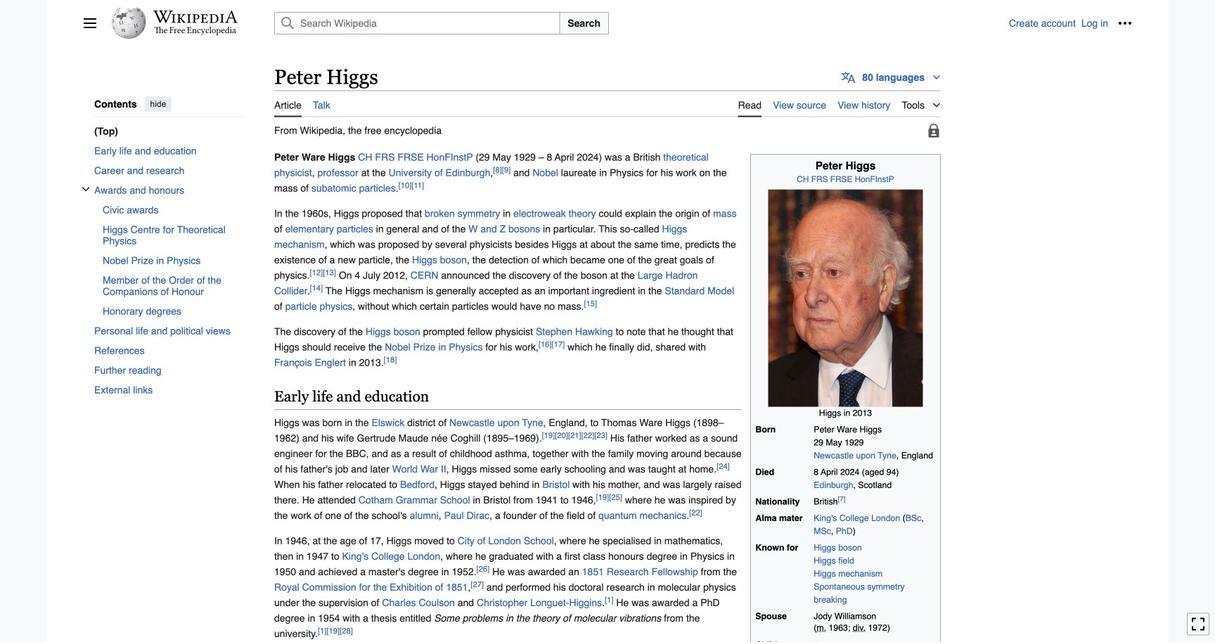Task type: vqa. For each thing, say whether or not it's contained in the screenshot.
the free encyclopedia 'image'
yes



Task type: locate. For each thing, give the bounding box(es) containing it.
x small image
[[82, 185, 90, 193]]

Search Wikipedia search field
[[274, 12, 560, 34]]

personal tools navigation
[[1009, 12, 1137, 34]]

None search field
[[257, 12, 1009, 34]]

menu image
[[83, 16, 97, 30]]

fullscreen image
[[1192, 617, 1206, 631]]

page semi-protected image
[[927, 123, 941, 137]]

main content
[[269, 63, 1132, 642]]



Task type: describe. For each thing, give the bounding box(es) containing it.
language progressive image
[[841, 70, 856, 84]]

wikipedia image
[[153, 11, 238, 23]]

ellipsis image
[[1118, 16, 1132, 30]]

the free encyclopedia image
[[154, 27, 237, 36]]



